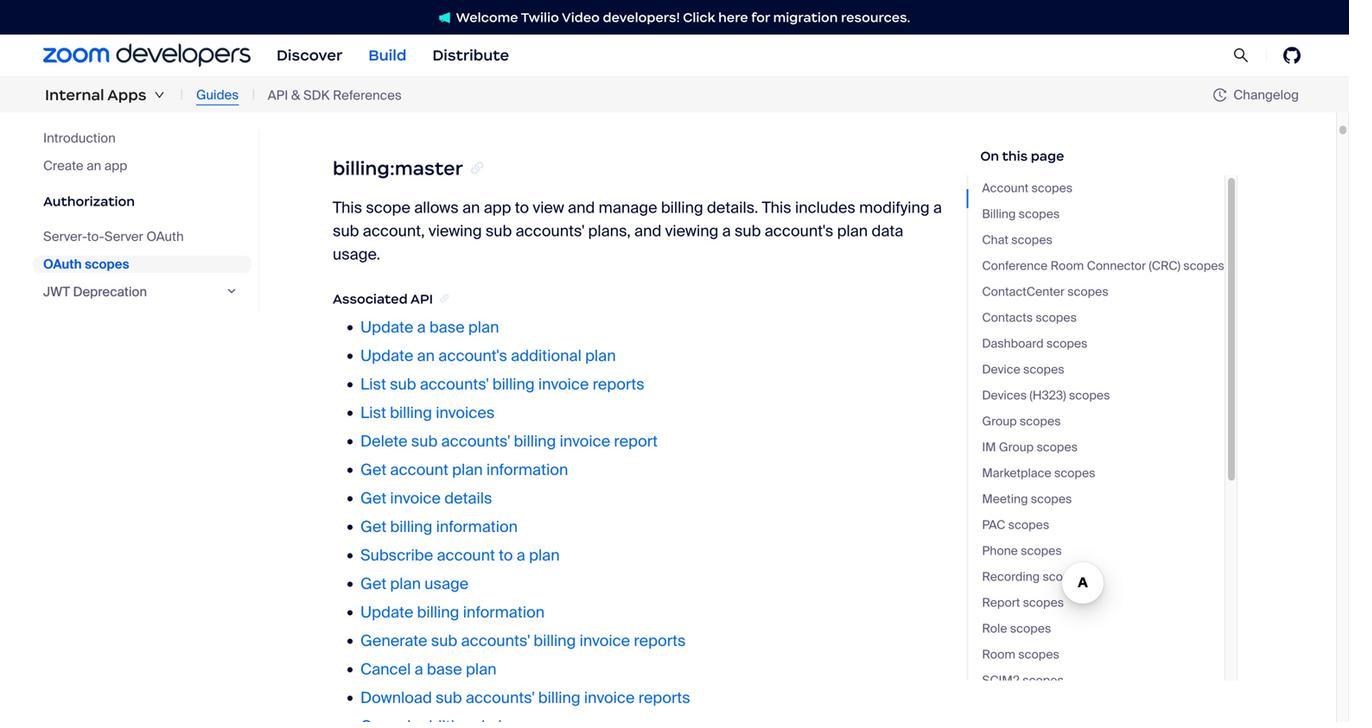 Task type: vqa. For each thing, say whether or not it's contained in the screenshot.
IM
yes



Task type: describe. For each thing, give the bounding box(es) containing it.
scopes for chat scopes
[[1012, 232, 1053, 248]]

api & sdk references
[[268, 87, 402, 104]]

device scopes link
[[982, 361, 1225, 380]]

1 vertical spatial reports
[[634, 632, 686, 652]]

0 vertical spatial base
[[430, 318, 465, 338]]

4 get from the top
[[361, 575, 387, 595]]

update a base plan link
[[361, 318, 499, 338]]

guides
[[196, 86, 239, 103]]

im
[[982, 440, 996, 456]]

devices (h323) scopes link
[[982, 386, 1225, 405]]

group scopes link
[[982, 412, 1225, 431]]

chat scopes link
[[982, 231, 1225, 250]]

scopes for account scopes
[[1032, 180, 1073, 196]]

1 get from the top
[[361, 461, 387, 480]]

update an account's additional plan link
[[361, 346, 616, 366]]

(crc)
[[1149, 258, 1181, 274]]

includes
[[795, 198, 856, 218]]

the following are the available billing scopes and their associated api calls:
[[333, 93, 870, 113]]

to inside this scope allows an app to view and manage billing details. this includes modifying a sub account, viewing sub accounts' plans, and viewing a sub account's plan data usage.
[[515, 198, 529, 218]]

billing down usage
[[417, 603, 459, 623]]

zoom developer logo image
[[43, 43, 251, 67]]

report scopes link
[[982, 594, 1225, 613]]

1 list from the top
[[361, 375, 386, 395]]

2 get from the top
[[361, 489, 387, 509]]

contactcenter scopes
[[982, 284, 1109, 300]]

0 vertical spatial group
[[982, 414, 1017, 430]]

dashboard scopes link
[[982, 335, 1225, 354]]

allows
[[414, 198, 459, 218]]

0 horizontal spatial room
[[982, 647, 1016, 663]]

create an app
[[43, 157, 127, 174]]

phone
[[982, 543, 1018, 559]]

click
[[683, 9, 715, 26]]

server-to-server oauth
[[43, 228, 184, 245]]

get account plan information link
[[361, 461, 568, 480]]

github image
[[1284, 47, 1301, 64]]

internal
[[45, 86, 104, 105]]

room scopes link
[[982, 646, 1225, 665]]

are
[[430, 93, 453, 113]]

chat scopes
[[982, 232, 1053, 248]]

this scope allows an app to view and manage billing details. this includes modifying a sub account, viewing sub accounts' plans, and viewing a sub account's plan data usage.
[[333, 198, 942, 264]]

a down details.
[[722, 221, 731, 241]]

authorization
[[43, 193, 135, 210]]

page
[[1031, 148, 1065, 164]]

developers!
[[603, 9, 680, 26]]

accounts' inside this scope allows an app to view and manage billing details. this includes modifying a sub account, viewing sub accounts' plans, and viewing a sub account's plan data usage.
[[516, 221, 585, 241]]

billing:master
[[333, 157, 463, 180]]

cancel a base plan link
[[361, 660, 497, 680]]

github image
[[1284, 47, 1301, 64]]

a up generate sub accounts' billing invoice reports link
[[517, 546, 526, 566]]

billing up delete
[[390, 403, 432, 423]]

contactcenter scopes link
[[982, 283, 1225, 302]]

group scopes
[[982, 414, 1061, 430]]

marketplace scopes
[[982, 466, 1096, 482]]

scopes for report scopes
[[1023, 595, 1064, 611]]

menu containing introduction
[[33, 130, 259, 311]]

a right "modifying"
[[934, 198, 942, 218]]

1 viewing from the left
[[429, 221, 482, 241]]

details
[[445, 489, 492, 509]]

link 45deg image for associated api
[[439, 291, 451, 307]]

here
[[719, 9, 748, 26]]

download sub accounts' billing invoice reports link
[[361, 689, 691, 709]]

and for manage
[[568, 198, 595, 218]]

scopes for device scopes
[[1024, 362, 1065, 378]]

2 list from the top
[[361, 403, 386, 423]]

calls:
[[834, 93, 870, 113]]

meeting
[[982, 492, 1028, 508]]

history image
[[1213, 88, 1234, 102]]

references
[[333, 87, 402, 104]]

2 vertical spatial information
[[463, 603, 545, 623]]

1 vertical spatial base
[[427, 660, 462, 680]]

delete
[[361, 432, 408, 452]]

im group scopes
[[982, 440, 1078, 456]]

an inside update a base plan update an account's additional plan list sub accounts' billing invoice reports list billing invoices delete sub accounts' billing invoice report get account plan information get invoice details get billing information subscribe account to a plan get plan usage update billing information generate sub accounts' billing invoice reports cancel a base plan download sub accounts' billing invoice reports
[[417, 346, 435, 366]]

scopes down device scopes link
[[1069, 388, 1110, 404]]

scopes right (crc)
[[1184, 258, 1225, 274]]

contacts scopes link
[[982, 309, 1225, 328]]

this
[[1002, 148, 1028, 164]]

1 vertical spatial group
[[999, 440, 1034, 456]]

associated
[[333, 291, 408, 307]]

modifying
[[860, 198, 930, 218]]

jwt
[[43, 284, 70, 300]]

notification image
[[439, 12, 456, 24]]

subscribe
[[361, 546, 433, 566]]

billing down update an account's additional plan link
[[493, 375, 535, 395]]

2 vertical spatial reports
[[639, 689, 691, 709]]

introduction
[[43, 130, 116, 147]]

changelog
[[1234, 86, 1299, 103]]

generate
[[361, 632, 428, 652]]

history image
[[1213, 88, 1227, 102]]

create
[[43, 157, 84, 174]]

(h323)
[[1030, 388, 1067, 404]]

download
[[361, 689, 432, 709]]

welcome twilio video developers! click here for migration resources.
[[456, 9, 911, 26]]

plan inside this scope allows an app to view and manage billing details. this includes modifying a sub account, viewing sub accounts' plans, and viewing a sub account's plan data usage.
[[837, 221, 868, 241]]

account's inside this scope allows an app to view and manage billing details. this includes modifying a sub account, viewing sub accounts' plans, and viewing a sub account's plan data usage.
[[765, 221, 834, 241]]

list sub accounts' billing invoice reports link
[[361, 375, 645, 395]]

report
[[614, 432, 658, 452]]

account
[[982, 180, 1029, 196]]

3 update from the top
[[361, 603, 414, 623]]

billing scopes
[[982, 206, 1060, 222]]

welcome
[[456, 9, 518, 26]]

pac
[[982, 517, 1006, 533]]

phone scopes
[[982, 543, 1062, 559]]

scopes for scim2 scopes
[[1023, 673, 1064, 689]]

a down associated api
[[417, 318, 426, 338]]

plans,
[[588, 221, 631, 241]]

available
[[484, 93, 547, 113]]

and for their
[[656, 93, 683, 113]]

billing down generate sub accounts' billing invoice reports link
[[538, 689, 581, 709]]

to inside update a base plan update an account's additional plan list sub accounts' billing invoice reports list billing invoices delete sub accounts' billing invoice report get account plan information get invoice details get billing information subscribe account to a plan get plan usage update billing information generate sub accounts' billing invoice reports cancel a base plan download sub accounts' billing invoice reports
[[499, 546, 513, 566]]

resources.
[[841, 9, 911, 26]]

apps
[[107, 86, 147, 105]]

scopes for billing scopes
[[1019, 206, 1060, 222]]

accounts' down the update billing information link
[[461, 632, 530, 652]]

scopes for marketplace scopes
[[1055, 466, 1096, 482]]

2 update from the top
[[361, 346, 414, 366]]

changelog link
[[1213, 86, 1299, 103]]

connector
[[1087, 258, 1146, 274]]

to-
[[87, 228, 104, 245]]

device
[[982, 362, 1021, 378]]

1 vertical spatial billing
[[982, 206, 1016, 222]]

generate sub accounts' billing invoice reports link
[[361, 632, 686, 652]]

scopes for phone scopes
[[1021, 543, 1062, 559]]

update a base plan update an account's additional plan list sub accounts' billing invoice reports list billing invoices delete sub accounts' billing invoice report get account plan information get invoice details get billing information subscribe account to a plan get plan usage update billing information generate sub accounts' billing invoice reports cancel a base plan download sub accounts' billing invoice reports
[[361, 318, 691, 709]]

account's inside update a base plan update an account's additional plan list sub accounts' billing invoice reports list billing invoices delete sub accounts' billing invoice report get account plan information get invoice details get billing information subscribe account to a plan get plan usage update billing information generate sub accounts' billing invoice reports cancel a base plan download sub accounts' billing invoice reports
[[439, 346, 507, 366]]

scopes for dashboard scopes
[[1047, 336, 1088, 352]]

data
[[872, 221, 904, 241]]

the
[[457, 93, 480, 113]]

accounts' up invoices
[[420, 375, 489, 395]]



Task type: locate. For each thing, give the bounding box(es) containing it.
view
[[533, 198, 564, 218]]

room up scim2
[[982, 647, 1016, 663]]

api up update a base plan 'link'
[[411, 291, 433, 307]]

1 horizontal spatial an
[[417, 346, 435, 366]]

account's down includes at the top right
[[765, 221, 834, 241]]

billing up subscribe
[[390, 518, 433, 537]]

billing up chat
[[982, 206, 1016, 222]]

welcome twilio video developers! click here for migration resources. link
[[422, 8, 928, 26]]

1 vertical spatial information
[[436, 518, 518, 537]]

scopes for room scopes
[[1019, 647, 1060, 663]]

2 horizontal spatial api
[[805, 93, 830, 113]]

menu
[[33, 130, 259, 311]]

oauth down server- on the left
[[43, 256, 82, 273]]

scopes up devices (h323) scopes
[[1024, 362, 1065, 378]]

0 vertical spatial account's
[[765, 221, 834, 241]]

an right allows
[[463, 198, 480, 218]]

viewing down allows
[[429, 221, 482, 241]]

3 get from the top
[[361, 518, 387, 537]]

0 vertical spatial information
[[487, 461, 568, 480]]

app inside menu
[[104, 157, 127, 174]]

0 horizontal spatial api
[[268, 87, 288, 104]]

1 horizontal spatial oauth
[[146, 228, 184, 245]]

following
[[363, 93, 427, 113]]

1 horizontal spatial app
[[484, 198, 511, 218]]

information up generate sub accounts' billing invoice reports link
[[463, 603, 545, 623]]

im group scopes link
[[982, 438, 1225, 457]]

0 horizontal spatial link 45deg image
[[439, 291, 451, 307]]

update down update a base plan 'link'
[[361, 346, 414, 366]]

billing up download sub accounts' billing invoice reports link
[[534, 632, 576, 652]]

scopes for pac scopes
[[1009, 517, 1050, 533]]

this right details.
[[762, 198, 792, 218]]

to down the get billing information link
[[499, 546, 513, 566]]

billing scopes link
[[982, 205, 1225, 224]]

0 horizontal spatial this
[[333, 198, 362, 218]]

billing
[[550, 93, 596, 113], [982, 206, 1016, 222]]

1 vertical spatial link 45deg image
[[439, 291, 451, 307]]

to
[[515, 198, 529, 218], [499, 546, 513, 566]]

account
[[390, 461, 449, 480], [437, 546, 495, 566]]

scopes down page
[[1032, 180, 1073, 196]]

scopes up recording scopes
[[1021, 543, 1062, 559]]

role scopes
[[982, 621, 1052, 637]]

link 45deg image
[[469, 157, 486, 180], [439, 291, 451, 307]]

oauth scopes
[[43, 256, 129, 273]]

1 vertical spatial app
[[484, 198, 511, 218]]

scopes down contacts scopes link
[[1047, 336, 1088, 352]]

report
[[982, 595, 1020, 611]]

update billing information link
[[361, 603, 545, 623]]

0 vertical spatial oauth
[[146, 228, 184, 245]]

link 45deg image down the
[[469, 157, 486, 180]]

1 vertical spatial account's
[[439, 346, 507, 366]]

2 vertical spatial an
[[417, 346, 435, 366]]

usage.
[[333, 245, 380, 264]]

base up download
[[427, 660, 462, 680]]

marketplace
[[982, 466, 1052, 482]]

notification image
[[439, 12, 451, 24]]

1 horizontal spatial this
[[762, 198, 792, 218]]

1 vertical spatial to
[[499, 546, 513, 566]]

reports
[[593, 375, 645, 395], [634, 632, 686, 652], [639, 689, 691, 709]]

link 45deg image for billing:master
[[469, 157, 486, 180]]

internal apps
[[45, 86, 147, 105]]

2 this from the left
[[762, 198, 792, 218]]

billing left details.
[[661, 198, 704, 218]]

billing
[[661, 198, 704, 218], [493, 375, 535, 395], [390, 403, 432, 423], [514, 432, 556, 452], [390, 518, 433, 537], [417, 603, 459, 623], [534, 632, 576, 652], [538, 689, 581, 709]]

guides link
[[196, 85, 239, 105]]

information down details
[[436, 518, 518, 537]]

accounts' down "view"
[[516, 221, 585, 241]]

2 horizontal spatial an
[[463, 198, 480, 218]]

update up generate on the left bottom of the page
[[361, 603, 414, 623]]

contactcenter
[[982, 284, 1065, 300]]

0 horizontal spatial viewing
[[429, 221, 482, 241]]

api & sdk references link
[[268, 85, 402, 105]]

1 horizontal spatial account's
[[765, 221, 834, 241]]

details.
[[707, 198, 759, 218]]

viewing
[[429, 221, 482, 241], [665, 221, 719, 241]]

0 vertical spatial reports
[[593, 375, 645, 395]]

scopes left the their
[[599, 93, 652, 113]]

1 vertical spatial oauth
[[43, 256, 82, 273]]

0 vertical spatial account
[[390, 461, 449, 480]]

1 vertical spatial and
[[568, 198, 595, 218]]

room up contactcenter scopes
[[1051, 258, 1084, 274]]

1 horizontal spatial room
[[1051, 258, 1084, 274]]

contacts scopes
[[982, 310, 1077, 326]]

scopes down room scopes at right
[[1023, 673, 1064, 689]]

group down devices
[[982, 414, 1017, 430]]

scopes inside menu
[[85, 256, 129, 273]]

scopes down 'im group scopes' link
[[1055, 466, 1096, 482]]

an down update a base plan 'link'
[[417, 346, 435, 366]]

1 horizontal spatial link 45deg image
[[469, 157, 486, 180]]

0 horizontal spatial oauth
[[43, 256, 82, 273]]

1 vertical spatial room
[[982, 647, 1016, 663]]

on this page
[[981, 148, 1065, 164]]

scopes down conference room connector (crc) scopes link
[[1068, 284, 1109, 300]]

on
[[981, 148, 1000, 164]]

1 horizontal spatial viewing
[[665, 221, 719, 241]]

a right 'cancel'
[[415, 660, 423, 680]]

1 horizontal spatial api
[[411, 291, 433, 307]]

1 update from the top
[[361, 318, 414, 338]]

0 vertical spatial an
[[87, 157, 101, 174]]

scopes up scim2 scopes
[[1019, 647, 1060, 663]]

information down delete sub accounts' billing invoice report link at the left bottom
[[487, 461, 568, 480]]

app up authorization
[[104, 157, 127, 174]]

billing down the list sub accounts' billing invoice reports link
[[514, 432, 556, 452]]

api left calls:
[[805, 93, 830, 113]]

dashboard scopes
[[982, 336, 1088, 352]]

and down the manage
[[635, 221, 662, 241]]

scopes down the meeting scopes
[[1009, 517, 1050, 533]]

0 horizontal spatial account's
[[439, 346, 507, 366]]

0 vertical spatial update
[[361, 318, 414, 338]]

app inside this scope allows an app to view and manage billing details. this includes modifying a sub account, viewing sub accounts' plans, and viewing a sub account's plan data usage.
[[484, 198, 511, 218]]

1 horizontal spatial to
[[515, 198, 529, 218]]

sdk
[[303, 87, 330, 104]]

dashboard
[[982, 336, 1044, 352]]

scopes down recording scopes
[[1023, 595, 1064, 611]]

scim2
[[982, 673, 1020, 689]]

scopes inside "link"
[[1010, 621, 1052, 637]]

1 vertical spatial account
[[437, 546, 495, 566]]

chat
[[982, 232, 1009, 248]]

associated api
[[333, 291, 433, 307]]

conference
[[982, 258, 1048, 274]]

scopes down report scopes
[[1010, 621, 1052, 637]]

update down associated api
[[361, 318, 414, 338]]

list billing invoices link
[[361, 403, 495, 423]]

billing inside this scope allows an app to view and manage billing details. this includes modifying a sub account, viewing sub accounts' plans, and viewing a sub account's plan data usage.
[[661, 198, 704, 218]]

account's up the list sub accounts' billing invoice reports link
[[439, 346, 507, 366]]

scopes for meeting scopes
[[1031, 492, 1072, 508]]

1 this from the left
[[333, 198, 362, 218]]

viewing down details.
[[665, 221, 719, 241]]

0 vertical spatial and
[[656, 93, 683, 113]]

scopes inside 'link'
[[1068, 284, 1109, 300]]

device scopes
[[982, 362, 1065, 378]]

down image
[[154, 90, 165, 100]]

2 viewing from the left
[[665, 221, 719, 241]]

pac scopes link
[[982, 516, 1225, 535]]

recording scopes link
[[982, 568, 1225, 587]]

account scopes
[[982, 180, 1073, 196]]

1 horizontal spatial billing
[[982, 206, 1016, 222]]

scopes up marketplace scopes
[[1037, 440, 1078, 456]]

scopes for recording scopes
[[1043, 569, 1084, 585]]

1 vertical spatial update
[[361, 346, 414, 366]]

account's
[[765, 221, 834, 241], [439, 346, 507, 366]]

get billing information link
[[361, 518, 518, 537]]

scopes down devices (h323) scopes
[[1020, 414, 1061, 430]]

0 vertical spatial to
[[515, 198, 529, 218]]

0 vertical spatial list
[[361, 375, 386, 395]]

phone scopes link
[[982, 542, 1225, 561]]

plan
[[837, 221, 868, 241], [469, 318, 499, 338], [585, 346, 616, 366], [452, 461, 483, 480], [529, 546, 560, 566], [390, 575, 421, 595], [466, 660, 497, 680]]

scopes for oauth scopes
[[85, 256, 129, 273]]

0 horizontal spatial app
[[104, 157, 127, 174]]

scopes for group scopes
[[1020, 414, 1061, 430]]

cancel
[[361, 660, 411, 680]]

0 horizontal spatial billing
[[550, 93, 596, 113]]

get invoice details link
[[361, 489, 492, 509]]

meeting scopes
[[982, 492, 1072, 508]]

api left &
[[268, 87, 288, 104]]

deprecation
[[73, 284, 147, 300]]

oauth right server
[[146, 228, 184, 245]]

usage
[[425, 575, 469, 595]]

scopes for contacts scopes
[[1036, 310, 1077, 326]]

1 vertical spatial list
[[361, 403, 386, 423]]

scopes for role scopes
[[1010, 621, 1052, 637]]

jwt deprecation
[[43, 284, 147, 300]]

an inside this scope allows an app to view and manage billing details. this includes modifying a sub account, viewing sub accounts' plans, and viewing a sub account's plan data usage.
[[463, 198, 480, 218]]

0 vertical spatial billing
[[550, 93, 596, 113]]

conference room connector (crc) scopes link
[[982, 257, 1225, 276]]

report scopes
[[982, 595, 1064, 611]]

accounts' down invoices
[[441, 432, 510, 452]]

scopes for contactcenter scopes
[[1068, 284, 1109, 300]]

billing right available
[[550, 93, 596, 113]]

scopes up deprecation
[[85, 256, 129, 273]]

group up the marketplace
[[999, 440, 1034, 456]]

app left "view"
[[484, 198, 511, 218]]

recording
[[982, 569, 1040, 585]]

devices
[[982, 388, 1027, 404]]

account up usage
[[437, 546, 495, 566]]

0 vertical spatial room
[[1051, 258, 1084, 274]]

2 vertical spatial update
[[361, 603, 414, 623]]

scopes down marketplace scopes
[[1031, 492, 1072, 508]]

scopes down contactcenter scopes
[[1036, 310, 1077, 326]]

and right "view"
[[568, 198, 595, 218]]

scopes down 'phone scopes' link
[[1043, 569, 1084, 585]]

role scopes link
[[982, 620, 1225, 639]]

api
[[268, 87, 288, 104], [805, 93, 830, 113], [411, 291, 433, 307]]

to left "view"
[[515, 198, 529, 218]]

conference room connector (crc) scopes
[[982, 258, 1225, 274]]

and left the their
[[656, 93, 683, 113]]

link 45deg image up update a base plan 'link'
[[439, 291, 451, 307]]

scopes down billing scopes
[[1012, 232, 1053, 248]]

2 vertical spatial and
[[635, 221, 662, 241]]

devices (h323) scopes
[[982, 388, 1110, 404]]

0 horizontal spatial to
[[499, 546, 513, 566]]

and
[[656, 93, 683, 113], [568, 198, 595, 218], [635, 221, 662, 241]]

scope
[[366, 198, 411, 218]]

0 vertical spatial app
[[104, 157, 127, 174]]

base up update an account's additional plan link
[[430, 318, 465, 338]]

account up the get invoice details link on the left of the page
[[390, 461, 449, 480]]

0 vertical spatial link 45deg image
[[469, 157, 486, 180]]

associated
[[723, 93, 802, 113]]

an right create
[[87, 157, 101, 174]]

this left scope
[[333, 198, 362, 218]]

sub
[[333, 221, 359, 241], [486, 221, 512, 241], [735, 221, 761, 241], [390, 375, 416, 395], [411, 432, 438, 452], [431, 632, 458, 652], [436, 689, 462, 709]]

search image
[[1234, 47, 1249, 63], [1234, 47, 1249, 63]]

scopes down account scopes
[[1019, 206, 1060, 222]]

0 horizontal spatial an
[[87, 157, 101, 174]]

1 vertical spatial an
[[463, 198, 480, 218]]

get plan usage link
[[361, 575, 469, 595]]

their
[[687, 93, 719, 113]]

the
[[333, 93, 360, 113]]

accounts' down generate sub accounts' billing invoice reports link
[[466, 689, 535, 709]]

migration
[[773, 9, 838, 26]]

base
[[430, 318, 465, 338], [427, 660, 462, 680]]



